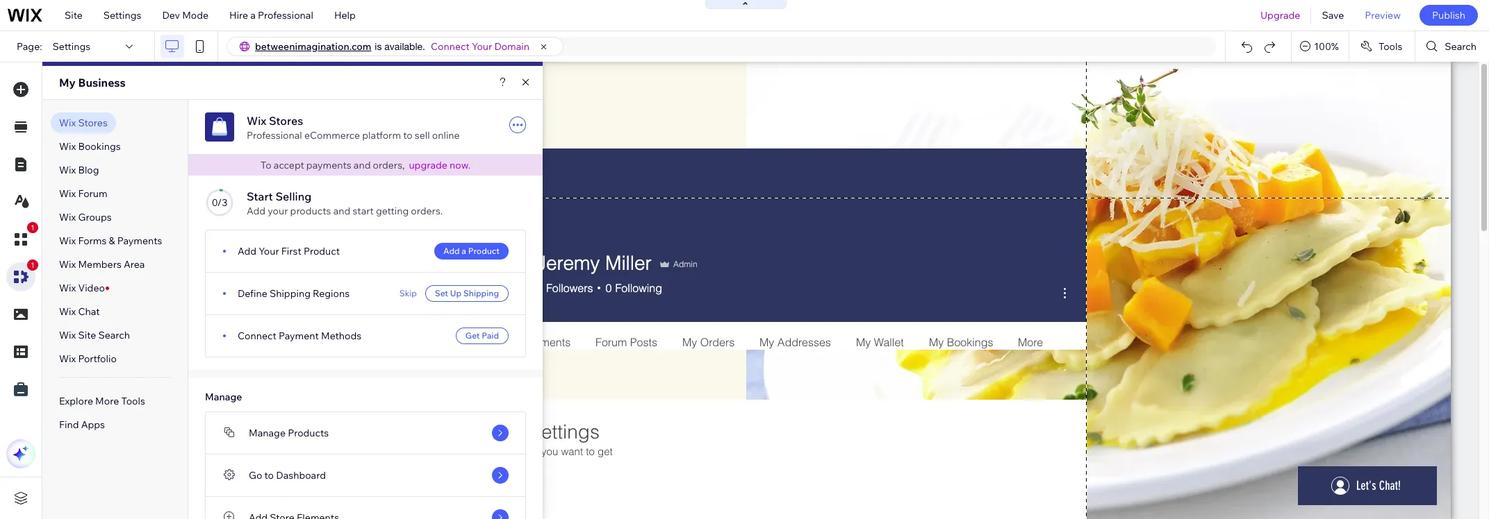 Task type: vqa. For each thing, say whether or not it's contained in the screenshot.
get
yes



Task type: describe. For each thing, give the bounding box(es) containing it.
available.
[[385, 41, 425, 52]]

define shipping regions
[[238, 288, 350, 300]]

methods
[[321, 330, 362, 343]]

0 horizontal spatial product
[[304, 245, 340, 258]]

0/3
[[212, 197, 228, 209]]

0 horizontal spatial settings
[[53, 40, 91, 53]]

wix for wix groups
[[59, 211, 76, 224]]

add a product button
[[435, 243, 509, 260]]

hire
[[229, 9, 248, 22]]

products
[[290, 205, 331, 218]]

forum
[[78, 188, 108, 200]]

save
[[1322, 9, 1345, 22]]

dev mode
[[162, 9, 209, 22]]

wix for wix forms & payments
[[59, 235, 76, 247]]

publish button
[[1420, 5, 1479, 26]]

is available. connect your domain
[[375, 40, 530, 53]]

video
[[78, 282, 105, 295]]

your
[[268, 205, 288, 218]]

0 horizontal spatial connect
[[238, 330, 277, 343]]

orders.
[[411, 205, 443, 218]]

define
[[238, 288, 267, 300]]

wix forum
[[59, 188, 108, 200]]

go to dashboard
[[249, 470, 326, 482]]

skip
[[400, 288, 417, 299]]

portfolio
[[78, 353, 117, 366]]

hire a professional
[[229, 9, 313, 22]]

members
[[78, 259, 122, 271]]

1 for first 1 button from the top of the page
[[31, 224, 35, 232]]

paid
[[482, 331, 499, 341]]

preview
[[1365, 9, 1401, 22]]

first
[[281, 245, 302, 258]]

wix for wix bookings
[[59, 140, 76, 153]]

upgrade
[[1261, 9, 1301, 22]]

platform
[[362, 129, 401, 142]]

wix video
[[59, 282, 105, 295]]

professional for a
[[258, 9, 313, 22]]

&
[[109, 235, 115, 247]]

dev
[[162, 9, 180, 22]]

my
[[59, 76, 76, 90]]

forms
[[78, 235, 107, 247]]

tools button
[[1350, 31, 1416, 62]]

wix for wix portfolio
[[59, 353, 76, 366]]

add for add your first product
[[238, 245, 257, 258]]

wix groups
[[59, 211, 112, 224]]

a for professional
[[250, 9, 256, 22]]

stores for wix stores
[[78, 117, 108, 129]]

payments
[[117, 235, 162, 247]]

add a product
[[444, 246, 500, 257]]

ecommerce
[[304, 129, 360, 142]]

regions
[[313, 288, 350, 300]]

wix for wix site search
[[59, 329, 76, 342]]

now.
[[450, 159, 471, 172]]

wix for wix blog
[[59, 164, 76, 177]]

wix stores
[[59, 117, 108, 129]]

online
[[432, 129, 460, 142]]

to inside wix stores professional ecommerce platform to sell online
[[403, 129, 413, 142]]

1 1 button from the top
[[6, 222, 38, 254]]

0 vertical spatial settings
[[103, 9, 141, 22]]

mode
[[182, 9, 209, 22]]

payment
[[279, 330, 319, 343]]

products
[[288, 428, 329, 440]]

sell
[[415, 129, 430, 142]]

to accept payments and orders, upgrade now.
[[261, 159, 471, 172]]

wix members area
[[59, 259, 145, 271]]

is
[[375, 41, 382, 52]]

2 1 button from the top
[[6, 260, 38, 292]]

up
[[450, 288, 462, 299]]

search button
[[1416, 31, 1490, 62]]

start selling add your products and start getting orders.
[[247, 190, 443, 218]]

go
[[249, 470, 262, 482]]

start
[[247, 190, 273, 204]]

start
[[353, 205, 374, 218]]



Task type: locate. For each thing, give the bounding box(es) containing it.
1 left members
[[31, 261, 35, 270]]

0 vertical spatial connect
[[431, 40, 470, 53]]

betweenimagination.com
[[255, 40, 372, 53]]

1 vertical spatial 1 button
[[6, 260, 38, 292]]

connect payment methods
[[238, 330, 362, 343]]

manage
[[205, 391, 242, 404], [249, 428, 286, 440]]

to left the sell
[[403, 129, 413, 142]]

0 vertical spatial manage
[[205, 391, 242, 404]]

wix for wix chat
[[59, 306, 76, 318]]

wix blog
[[59, 164, 99, 177]]

wix for wix video
[[59, 282, 76, 295]]

blog
[[78, 164, 99, 177]]

a inside button
[[462, 246, 466, 257]]

search up portfolio
[[98, 329, 130, 342]]

set up shipping
[[435, 288, 499, 299]]

add inside start selling add your products and start getting orders.
[[247, 205, 266, 218]]

dashboard
[[276, 470, 326, 482]]

0 horizontal spatial search
[[98, 329, 130, 342]]

100% button
[[1292, 31, 1349, 62]]

more
[[95, 396, 119, 408]]

0 vertical spatial tools
[[1379, 40, 1403, 53]]

and inside to accept payments and orders, upgrade now.
[[354, 159, 371, 172]]

100%
[[1315, 40, 1339, 53]]

professional up betweenimagination.com
[[258, 9, 313, 22]]

publish
[[1433, 9, 1466, 22]]

wix chat
[[59, 306, 100, 318]]

get paid button
[[456, 328, 509, 345]]

skip button
[[400, 286, 417, 302]]

wix left chat
[[59, 306, 76, 318]]

product up 'set up shipping'
[[468, 246, 500, 257]]

1 horizontal spatial your
[[472, 40, 492, 53]]

1 vertical spatial your
[[259, 245, 279, 258]]

and left orders,
[[354, 159, 371, 172]]

settings left dev
[[103, 9, 141, 22]]

search down publish
[[1445, 40, 1477, 53]]

set up shipping button
[[425, 286, 509, 302]]

payments
[[306, 159, 352, 172]]

stores for wix stores professional ecommerce platform to sell online
[[269, 114, 303, 128]]

1 vertical spatial 1
[[31, 261, 35, 270]]

1
[[31, 224, 35, 232], [31, 261, 35, 270]]

0 horizontal spatial and
[[333, 205, 351, 218]]

domain
[[495, 40, 530, 53]]

product inside button
[[468, 246, 500, 257]]

0 horizontal spatial tools
[[121, 396, 145, 408]]

save button
[[1312, 0, 1355, 31]]

professional
[[258, 9, 313, 22], [247, 129, 302, 142]]

1 horizontal spatial and
[[354, 159, 371, 172]]

site up my
[[65, 9, 83, 22]]

explore more tools
[[59, 396, 145, 408]]

accept
[[274, 159, 304, 172]]

connect
[[431, 40, 470, 53], [238, 330, 277, 343]]

0 vertical spatial a
[[250, 9, 256, 22]]

shipping right "up"
[[464, 288, 499, 299]]

0 horizontal spatial shipping
[[270, 288, 311, 300]]

a for product
[[462, 246, 466, 257]]

1 left "wix groups"
[[31, 224, 35, 232]]

1 horizontal spatial a
[[462, 246, 466, 257]]

1 vertical spatial and
[[333, 205, 351, 218]]

wix site search
[[59, 329, 130, 342]]

1 vertical spatial search
[[98, 329, 130, 342]]

wix portfolio
[[59, 353, 117, 366]]

1 button left "wix video"
[[6, 260, 38, 292]]

wix left portfolio
[[59, 353, 76, 366]]

a up 'set up shipping'
[[462, 246, 466, 257]]

0 vertical spatial your
[[472, 40, 492, 53]]

find
[[59, 419, 79, 432]]

to right the go
[[265, 470, 274, 482]]

1 horizontal spatial connect
[[431, 40, 470, 53]]

professional up to at the top of page
[[247, 129, 302, 142]]

1 button left "wix groups"
[[6, 222, 38, 254]]

get paid
[[466, 331, 499, 341]]

settings up my
[[53, 40, 91, 53]]

my business
[[59, 76, 126, 90]]

tools inside tools button
[[1379, 40, 1403, 53]]

your left domain
[[472, 40, 492, 53]]

wix left 'forum'
[[59, 188, 76, 200]]

connect left payment
[[238, 330, 277, 343]]

0 horizontal spatial a
[[250, 9, 256, 22]]

2 1 from the top
[[31, 261, 35, 270]]

shipping right define
[[270, 288, 311, 300]]

1 horizontal spatial shipping
[[464, 288, 499, 299]]

1 vertical spatial site
[[78, 329, 96, 342]]

shipping inside button
[[464, 288, 499, 299]]

add
[[247, 205, 266, 218], [238, 245, 257, 258], [444, 246, 460, 257]]

wix for wix stores
[[59, 117, 76, 129]]

wix stores professional ecommerce platform to sell online
[[247, 114, 460, 142]]

add for add a product
[[444, 246, 460, 257]]

1 horizontal spatial settings
[[103, 9, 141, 22]]

1 vertical spatial connect
[[238, 330, 277, 343]]

area
[[124, 259, 145, 271]]

stores inside wix stores professional ecommerce platform to sell online
[[269, 114, 303, 128]]

0 vertical spatial search
[[1445, 40, 1477, 53]]

your
[[472, 40, 492, 53], [259, 245, 279, 258]]

getting
[[376, 205, 409, 218]]

0 vertical spatial to
[[403, 129, 413, 142]]

professional for stores
[[247, 129, 302, 142]]

orders,
[[373, 159, 405, 172]]

wix stores image
[[205, 113, 234, 142]]

manage products
[[249, 428, 329, 440]]

wix bookings
[[59, 140, 121, 153]]

to
[[403, 129, 413, 142], [265, 470, 274, 482]]

1 vertical spatial to
[[265, 470, 274, 482]]

1 for 1st 1 button from the bottom of the page
[[31, 261, 35, 270]]

tools right more on the left bottom of page
[[121, 396, 145, 408]]

site up wix portfolio
[[78, 329, 96, 342]]

a right the hire at top left
[[250, 9, 256, 22]]

wix left the forms
[[59, 235, 76, 247]]

0 horizontal spatial manage
[[205, 391, 242, 404]]

0 vertical spatial 1 button
[[6, 222, 38, 254]]

to
[[261, 159, 272, 172]]

groups
[[78, 211, 112, 224]]

1 vertical spatial tools
[[121, 396, 145, 408]]

add up "up"
[[444, 246, 460, 257]]

1 horizontal spatial to
[[403, 129, 413, 142]]

and inside start selling add your products and start getting orders.
[[333, 205, 351, 218]]

0/3 progress bar
[[205, 188, 234, 218]]

product right first
[[304, 245, 340, 258]]

0 vertical spatial and
[[354, 159, 371, 172]]

wix left the groups
[[59, 211, 76, 224]]

business
[[78, 76, 126, 90]]

get
[[466, 331, 480, 341]]

explore
[[59, 396, 93, 408]]

0 horizontal spatial your
[[259, 245, 279, 258]]

add your first product
[[238, 245, 340, 258]]

wix up "wix video"
[[59, 259, 76, 271]]

1 horizontal spatial stores
[[269, 114, 303, 128]]

tools down preview button
[[1379, 40, 1403, 53]]

1 horizontal spatial product
[[468, 246, 500, 257]]

professional inside wix stores professional ecommerce platform to sell online
[[247, 129, 302, 142]]

upgrade
[[409, 159, 448, 172]]

add up define
[[238, 245, 257, 258]]

selling
[[276, 190, 312, 204]]

0 vertical spatial site
[[65, 9, 83, 22]]

1 horizontal spatial tools
[[1379, 40, 1403, 53]]

wix forms & payments
[[59, 235, 162, 247]]

0 horizontal spatial stores
[[78, 117, 108, 129]]

wix inside wix stores professional ecommerce platform to sell online
[[247, 114, 267, 128]]

upgrade now. button
[[409, 159, 471, 172]]

bookings
[[78, 140, 121, 153]]

1 vertical spatial settings
[[53, 40, 91, 53]]

and left "start"
[[333, 205, 351, 218]]

1 vertical spatial a
[[462, 246, 466, 257]]

wix right wix stores icon
[[247, 114, 267, 128]]

your left first
[[259, 245, 279, 258]]

1 1 from the top
[[31, 224, 35, 232]]

stores up wix bookings
[[78, 117, 108, 129]]

set
[[435, 288, 448, 299]]

0 horizontal spatial to
[[265, 470, 274, 482]]

wix left the video
[[59, 282, 76, 295]]

wix down wix chat
[[59, 329, 76, 342]]

connect right available.
[[431, 40, 470, 53]]

find apps
[[59, 419, 105, 432]]

1 button
[[6, 222, 38, 254], [6, 260, 38, 292]]

wix for wix members area
[[59, 259, 76, 271]]

apps
[[81, 419, 105, 432]]

add inside add a product button
[[444, 246, 460, 257]]

chat
[[78, 306, 100, 318]]

wix up wix blog
[[59, 140, 76, 153]]

manage for manage
[[205, 391, 242, 404]]

1 vertical spatial professional
[[247, 129, 302, 142]]

0 vertical spatial professional
[[258, 9, 313, 22]]

search inside the 'search' button
[[1445, 40, 1477, 53]]

search
[[1445, 40, 1477, 53], [98, 329, 130, 342]]

wix for wix stores professional ecommerce platform to sell online
[[247, 114, 267, 128]]

preview button
[[1355, 0, 1412, 31]]

manage for manage products
[[249, 428, 286, 440]]

0 vertical spatial 1
[[31, 224, 35, 232]]

add down start
[[247, 205, 266, 218]]

wix up wix bookings
[[59, 117, 76, 129]]

help
[[334, 9, 356, 22]]

1 horizontal spatial search
[[1445, 40, 1477, 53]]

wix for wix forum
[[59, 188, 76, 200]]

stores up accept
[[269, 114, 303, 128]]

1 vertical spatial manage
[[249, 428, 286, 440]]

1 horizontal spatial manage
[[249, 428, 286, 440]]

wix left blog
[[59, 164, 76, 177]]

shipping
[[270, 288, 311, 300], [464, 288, 499, 299]]



